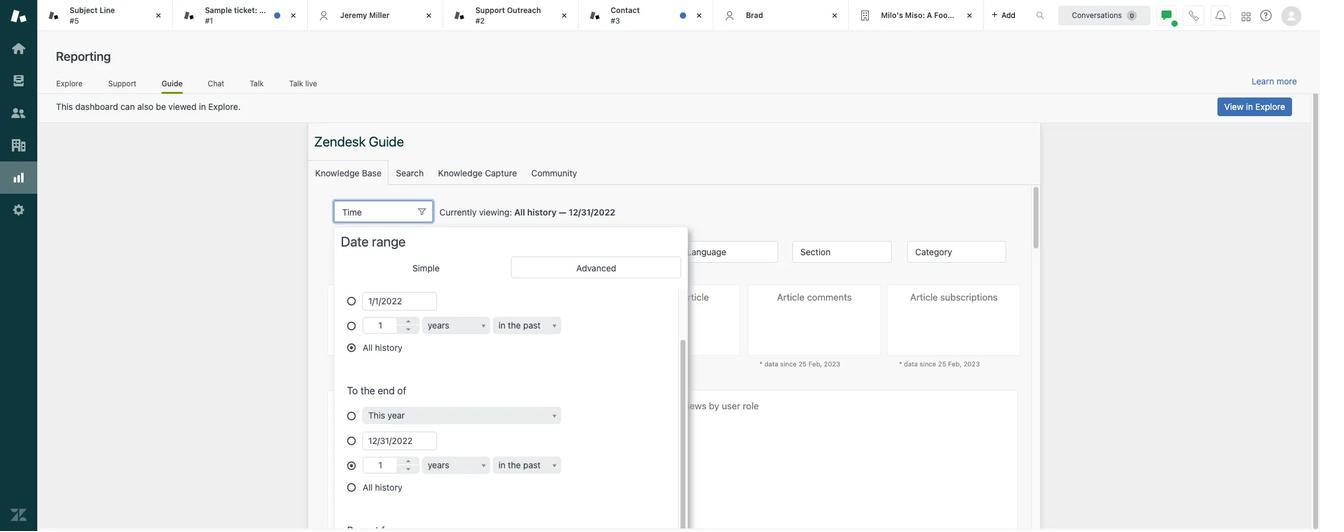Task type: vqa. For each thing, say whether or not it's contained in the screenshot.
Conversations
yes



Task type: describe. For each thing, give the bounding box(es) containing it.
1 in from the left
[[199, 101, 206, 112]]

can
[[120, 101, 135, 112]]

customers image
[[11, 105, 27, 121]]

explore link
[[56, 79, 83, 92]]

talk for talk live
[[289, 79, 303, 88]]

explore.
[[208, 101, 241, 112]]

close image for tab containing support outreach
[[558, 9, 571, 22]]

dashboard
[[75, 101, 118, 112]]

brad
[[746, 10, 764, 20]]

learn more link
[[1253, 76, 1298, 87]]

add
[[1002, 10, 1016, 20]]

#5
[[70, 16, 79, 25]]

foodlez
[[935, 10, 964, 20]]

subject line #5
[[70, 6, 115, 25]]

ticket:
[[234, 6, 257, 15]]

a
[[927, 10, 933, 20]]

chat
[[208, 79, 224, 88]]

add button
[[985, 0, 1024, 30]]

talk live
[[289, 79, 317, 88]]

support outreach #2
[[476, 6, 541, 25]]

contact
[[611, 6, 640, 15]]

#2
[[476, 16, 485, 25]]

subsidiary
[[966, 10, 1005, 20]]

explore inside button
[[1256, 101, 1286, 112]]

close image for jeremy miller tab
[[423, 9, 435, 22]]

this dashboard can also be viewed in explore.
[[56, 101, 241, 112]]

live
[[305, 79, 317, 88]]

guide link
[[162, 79, 183, 94]]

meet
[[259, 6, 278, 15]]

zendesk products image
[[1243, 12, 1251, 21]]

talk link
[[250, 79, 264, 92]]

reporting image
[[11, 170, 27, 186]]

outreach
[[507, 6, 541, 15]]

milo's miso: a foodlez subsidiary tab
[[849, 0, 1005, 31]]

guide
[[162, 79, 183, 88]]

notifications image
[[1216, 10, 1226, 20]]

the
[[280, 6, 292, 15]]

2 close image from the left
[[288, 9, 300, 22]]

contact #3
[[611, 6, 640, 25]]

ticket
[[294, 6, 314, 15]]

0 vertical spatial explore
[[56, 79, 83, 88]]

5 close image from the left
[[694, 9, 706, 22]]

reporting
[[56, 49, 111, 63]]

button displays agent's chat status as online. image
[[1162, 10, 1172, 20]]

this
[[56, 101, 73, 112]]



Task type: locate. For each thing, give the bounding box(es) containing it.
close image for tab containing subject line
[[152, 9, 165, 22]]

2 talk from the left
[[289, 79, 303, 88]]

1 close image from the left
[[152, 9, 165, 22]]

sample
[[205, 6, 232, 15]]

get started image
[[11, 40, 27, 57]]

#3
[[611, 16, 620, 25]]

in inside button
[[1247, 101, 1254, 112]]

0 horizontal spatial talk
[[250, 79, 264, 88]]

2 tab from the left
[[173, 0, 314, 31]]

explore
[[56, 79, 83, 88], [1256, 101, 1286, 112]]

talk
[[250, 79, 264, 88], [289, 79, 303, 88]]

milo's
[[882, 10, 904, 20]]

jeremy miller
[[340, 10, 390, 20]]

close image left brad
[[694, 9, 706, 22]]

organizations image
[[11, 137, 27, 154]]

jeremy miller tab
[[308, 0, 443, 31]]

talk right chat
[[250, 79, 264, 88]]

#1
[[205, 16, 213, 25]]

support inside support outreach #2
[[476, 6, 505, 15]]

learn more
[[1253, 76, 1298, 86]]

chat link
[[208, 79, 225, 92]]

in
[[199, 101, 206, 112], [1247, 101, 1254, 112]]

views image
[[11, 73, 27, 89]]

support
[[476, 6, 505, 15], [108, 79, 136, 88]]

close image right outreach
[[558, 9, 571, 22]]

tab containing sample ticket: meet the ticket
[[173, 0, 314, 31]]

talk live link
[[289, 79, 318, 92]]

sample ticket: meet the ticket #1
[[205, 6, 314, 25]]

1 horizontal spatial talk
[[289, 79, 303, 88]]

main element
[[0, 0, 37, 532]]

tab
[[37, 0, 173, 31], [173, 0, 314, 31], [443, 0, 579, 31], [579, 0, 714, 31]]

tab containing contact
[[579, 0, 714, 31]]

view in explore
[[1225, 101, 1286, 112]]

3 close image from the left
[[423, 9, 435, 22]]

4 close image from the left
[[558, 9, 571, 22]]

3 tab from the left
[[443, 0, 579, 31]]

get help image
[[1261, 10, 1272, 21]]

support link
[[108, 79, 137, 92]]

jeremy
[[340, 10, 367, 20]]

tab containing subject line
[[37, 0, 173, 31]]

close image inside the brad tab
[[829, 9, 841, 22]]

close image for the brad tab
[[829, 9, 841, 22]]

support for support outreach #2
[[476, 6, 505, 15]]

tabs tab list
[[37, 0, 1024, 31]]

tab containing support outreach
[[443, 0, 579, 31]]

view
[[1225, 101, 1244, 112]]

learn
[[1253, 76, 1275, 86]]

admin image
[[11, 202, 27, 218]]

close image left the 'milo's' on the right top of page
[[829, 9, 841, 22]]

6 close image from the left
[[829, 9, 841, 22]]

talk for talk
[[250, 79, 264, 88]]

1 horizontal spatial explore
[[1256, 101, 1286, 112]]

support up the can
[[108, 79, 136, 88]]

support for support
[[108, 79, 136, 88]]

viewed
[[168, 101, 197, 112]]

view in explore button
[[1218, 98, 1293, 116]]

explore down learn more link
[[1256, 101, 1286, 112]]

also
[[137, 101, 154, 112]]

1 talk from the left
[[250, 79, 264, 88]]

close image right miller
[[423, 9, 435, 22]]

explore up this
[[56, 79, 83, 88]]

1 vertical spatial explore
[[1256, 101, 1286, 112]]

4 tab from the left
[[579, 0, 714, 31]]

1 horizontal spatial in
[[1247, 101, 1254, 112]]

0 horizontal spatial support
[[108, 79, 136, 88]]

1 vertical spatial support
[[108, 79, 136, 88]]

in right viewed
[[199, 101, 206, 112]]

support up #2
[[476, 6, 505, 15]]

2 in from the left
[[1247, 101, 1254, 112]]

0 horizontal spatial in
[[199, 101, 206, 112]]

conversations button
[[1059, 5, 1151, 25]]

close image
[[964, 9, 977, 22]]

line
[[100, 6, 115, 15]]

0 vertical spatial support
[[476, 6, 505, 15]]

close image right meet
[[288, 9, 300, 22]]

1 tab from the left
[[37, 0, 173, 31]]

talk left live
[[289, 79, 303, 88]]

zendesk support image
[[11, 8, 27, 24]]

0 horizontal spatial explore
[[56, 79, 83, 88]]

miller
[[369, 10, 390, 20]]

miso:
[[906, 10, 926, 20]]

zendesk image
[[11, 507, 27, 524]]

in right view
[[1247, 101, 1254, 112]]

1 horizontal spatial support
[[476, 6, 505, 15]]

be
[[156, 101, 166, 112]]

close image left #1
[[152, 9, 165, 22]]

more
[[1277, 76, 1298, 86]]

milo's miso: a foodlez subsidiary
[[882, 10, 1005, 20]]

close image inside jeremy miller tab
[[423, 9, 435, 22]]

close image
[[152, 9, 165, 22], [288, 9, 300, 22], [423, 9, 435, 22], [558, 9, 571, 22], [694, 9, 706, 22], [829, 9, 841, 22]]

brad tab
[[714, 0, 849, 31]]

subject
[[70, 6, 98, 15]]

conversations
[[1073, 10, 1123, 20]]



